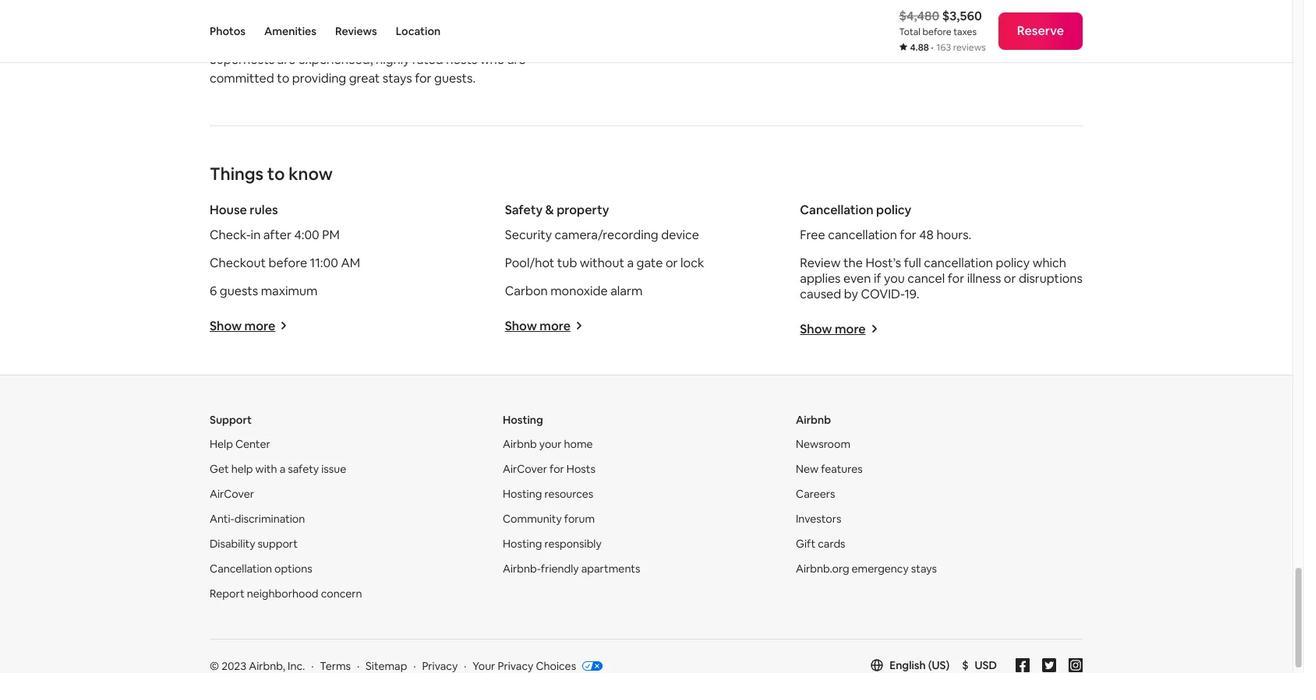 Task type: vqa. For each thing, say whether or not it's contained in the screenshot.
1st loud from right
no



Task type: describe. For each thing, give the bounding box(es) containing it.
checkout
[[210, 255, 266, 271]]

airbnb for airbnb
[[796, 413, 831, 427]]

security
[[505, 227, 552, 243]]

pool/hot
[[505, 255, 554, 271]]

newsroom
[[796, 437, 851, 451]]

superhost
[[384, 28, 445, 44]]

photos
[[210, 24, 246, 38]]

hosting resources link
[[503, 487, 593, 501]]

cancellation inside review the host's full cancellation policy which applies even if you cancel for illness or disruptions caused by covid-19.
[[924, 255, 993, 271]]

airbnb.org
[[796, 562, 849, 576]]

check-in after 4:00 pm
[[210, 227, 340, 243]]

help
[[231, 462, 253, 476]]

2 horizontal spatial more
[[835, 321, 866, 337]]

disability support link
[[210, 537, 298, 551]]

your
[[539, 437, 562, 451]]

apartments
[[581, 562, 640, 576]]

to inside somewhere management is a superhost superhosts are experienced, highly rated hosts who are committed to providing great stays for guests.
[[277, 70, 289, 86]]

house rules
[[210, 202, 278, 218]]

(us)
[[928, 659, 950, 673]]

show more for guests
[[210, 318, 275, 334]]

safety
[[288, 462, 319, 476]]

the
[[843, 255, 863, 271]]

illness
[[967, 270, 1001, 287]]

hosting for hosting
[[503, 413, 543, 427]]

cancellation for cancellation policy
[[800, 202, 874, 218]]

2 horizontal spatial show more
[[800, 321, 866, 337]]

©
[[210, 659, 219, 673]]

alarm
[[610, 283, 643, 299]]

reserve button
[[998, 12, 1083, 50]]

guests
[[220, 283, 258, 299]]

cancellation for cancellation options
[[210, 562, 272, 576]]

reviews
[[335, 24, 377, 38]]

0 horizontal spatial or
[[666, 255, 678, 271]]

a for gate
[[627, 255, 634, 271]]

check-
[[210, 227, 251, 243]]

property
[[557, 202, 609, 218]]

1 horizontal spatial stays
[[911, 562, 937, 576]]

resources
[[544, 487, 593, 501]]

0 horizontal spatial policy
[[876, 202, 911, 218]]

privacy inside your privacy choices link
[[498, 659, 533, 673]]

community
[[503, 512, 562, 526]]

$4,480 $3,560 total before taxes
[[899, 8, 982, 38]]

support
[[258, 537, 298, 551]]

cancellation options
[[210, 562, 312, 576]]

caused
[[800, 286, 841, 302]]

photos button
[[210, 0, 246, 62]]

discrimination
[[234, 512, 305, 526]]

pool/hot tub without a gate or lock
[[505, 255, 704, 271]]

163
[[937, 41, 951, 54]]

more for guests
[[244, 318, 275, 334]]

© 2023 airbnb, inc.
[[210, 659, 305, 673]]

$3,560
[[942, 8, 982, 24]]

anti-discrimination
[[210, 512, 305, 526]]

a for safety
[[280, 462, 285, 476]]

amenities
[[264, 24, 316, 38]]

aircover link
[[210, 487, 254, 501]]

covid-
[[861, 286, 904, 302]]

gift cards link
[[796, 537, 845, 551]]

policy inside review the host's full cancellation policy which applies even if you cancel for illness or disruptions caused by covid-19.
[[996, 255, 1030, 271]]

aircover for aircover for hosts
[[503, 462, 547, 476]]

security camera/recording device
[[505, 227, 699, 243]]

terms
[[320, 659, 351, 673]]

report neighborhood concern link
[[210, 587, 362, 601]]

for inside review the host's full cancellation policy which applies even if you cancel for illness or disruptions caused by covid-19.
[[948, 270, 964, 287]]

maximum
[[261, 283, 318, 299]]

disruptions
[[1019, 270, 1083, 287]]

for left "48"
[[900, 227, 916, 243]]

total
[[899, 26, 920, 38]]

you
[[884, 270, 905, 287]]

4.88
[[910, 41, 929, 54]]

1 are from the left
[[277, 51, 295, 68]]

4:00
[[294, 227, 319, 243]]

choices
[[536, 659, 576, 673]]

hours.
[[936, 227, 971, 243]]

tub
[[557, 255, 577, 271]]

carbon
[[505, 283, 548, 299]]

hosts
[[567, 462, 595, 476]]

1 vertical spatial ·
[[311, 659, 314, 673]]

1 vertical spatial to
[[267, 163, 285, 185]]

somewhere management is a superhost superhosts are experienced, highly rated hosts who are committed to providing great stays for guests.
[[210, 28, 526, 86]]

get help with a safety issue link
[[210, 462, 346, 476]]

great
[[349, 70, 380, 86]]

safety
[[505, 202, 543, 218]]

new features
[[796, 462, 863, 476]]

hosting for hosting responsibly
[[503, 537, 542, 551]]

navigate to facebook image
[[1016, 659, 1030, 673]]

0 vertical spatial cancellation
[[828, 227, 897, 243]]

sitemap
[[366, 659, 407, 673]]

your
[[473, 659, 495, 673]]

or inside review the host's full cancellation policy which applies even if you cancel for illness or disruptions caused by covid-19.
[[1004, 270, 1016, 287]]

airbnb your home
[[503, 437, 593, 451]]

community forum
[[503, 512, 595, 526]]

anti-discrimination link
[[210, 512, 305, 526]]

am
[[341, 255, 360, 271]]

device
[[661, 227, 699, 243]]

aircover for aircover link
[[210, 487, 254, 501]]

in
[[251, 227, 261, 243]]

disability
[[210, 537, 255, 551]]

for inside somewhere management is a superhost superhosts are experienced, highly rated hosts who are committed to providing great stays for guests.
[[415, 70, 432, 86]]

investors link
[[796, 512, 841, 526]]

english (us) button
[[871, 659, 950, 673]]

sitemap link
[[366, 659, 407, 673]]

inc.
[[288, 659, 305, 673]]

support
[[210, 413, 252, 427]]

stays inside somewhere management is a superhost superhosts are experienced, highly rated hosts who are committed to providing great stays for guests.
[[383, 70, 412, 86]]

somewhere
[[210, 28, 280, 44]]

your privacy choices link
[[473, 659, 603, 673]]

before inside $4,480 $3,560 total before taxes
[[922, 26, 951, 38]]

1 privacy from the left
[[422, 659, 458, 673]]

checkout before 11:00 am
[[210, 255, 360, 271]]

a for superhost
[[375, 28, 382, 44]]

english (us)
[[890, 659, 950, 673]]

report
[[210, 587, 245, 601]]

guests.
[[434, 70, 476, 86]]

english
[[890, 659, 926, 673]]



Task type: locate. For each thing, give the bounding box(es) containing it.
with
[[255, 462, 277, 476]]

gate
[[637, 255, 663, 271]]

show down 6 at the left top of page
[[210, 318, 242, 334]]

show more down caused
[[800, 321, 866, 337]]

cancellation policy
[[800, 202, 911, 218]]

show more down carbon
[[505, 318, 571, 334]]

is
[[363, 28, 372, 44]]

4.88 · 163 reviews
[[910, 41, 986, 54]]

stays right emergency
[[911, 562, 937, 576]]

· left the 163
[[931, 41, 933, 54]]

1 horizontal spatial airbnb
[[796, 413, 831, 427]]

home
[[564, 437, 593, 451]]

show for 6
[[210, 318, 242, 334]]

features
[[821, 462, 863, 476]]

0 horizontal spatial stays
[[383, 70, 412, 86]]

full
[[904, 255, 921, 271]]

a right with
[[280, 462, 285, 476]]

are down amenities
[[277, 51, 295, 68]]

1 horizontal spatial cancellation
[[800, 202, 874, 218]]

hosting responsibly
[[503, 537, 602, 551]]

show
[[210, 318, 242, 334], [505, 318, 537, 334], [800, 321, 832, 337]]

help
[[210, 437, 233, 451]]

for left hosts in the bottom left of the page
[[550, 462, 564, 476]]

0 vertical spatial policy
[[876, 202, 911, 218]]

2 horizontal spatial show
[[800, 321, 832, 337]]

1 vertical spatial stays
[[911, 562, 937, 576]]

6 guests maximum
[[210, 283, 318, 299]]

applies
[[800, 270, 841, 287]]

2 vertical spatial hosting
[[503, 537, 542, 551]]

host's
[[866, 255, 901, 271]]

careers
[[796, 487, 835, 501]]

0 horizontal spatial cancellation
[[828, 227, 897, 243]]

0 horizontal spatial ·
[[311, 659, 314, 673]]

community forum link
[[503, 512, 595, 526]]

hosting for hosting resources
[[503, 487, 542, 501]]

cancellation up free
[[800, 202, 874, 218]]

2 hosting from the top
[[503, 487, 542, 501]]

0 horizontal spatial aircover
[[210, 487, 254, 501]]

providing
[[292, 70, 346, 86]]

0 horizontal spatial privacy
[[422, 659, 458, 673]]

0 vertical spatial airbnb
[[796, 413, 831, 427]]

a inside somewhere management is a superhost superhosts are experienced, highly rated hosts who are committed to providing great stays for guests.
[[375, 28, 382, 44]]

or right 'illness'
[[1004, 270, 1016, 287]]

without
[[580, 255, 624, 271]]

are right who
[[507, 51, 526, 68]]

1 horizontal spatial or
[[1004, 270, 1016, 287]]

by
[[844, 286, 858, 302]]

1 horizontal spatial before
[[922, 26, 951, 38]]

cancellation down the hours. at the right
[[924, 255, 993, 271]]

more for monoxide
[[540, 318, 571, 334]]

2023
[[222, 659, 246, 673]]

0 vertical spatial to
[[277, 70, 289, 86]]

0 vertical spatial hosting
[[503, 413, 543, 427]]

cancellation down cancellation policy
[[828, 227, 897, 243]]

show more for monoxide
[[505, 318, 571, 334]]

0 horizontal spatial are
[[277, 51, 295, 68]]

2 vertical spatial a
[[280, 462, 285, 476]]

center
[[235, 437, 270, 451]]

1 hosting from the top
[[503, 413, 543, 427]]

0 vertical spatial aircover
[[503, 462, 547, 476]]

management
[[283, 28, 360, 44]]

help center link
[[210, 437, 270, 451]]

policy left which
[[996, 255, 1030, 271]]

airbnb.org emergency stays link
[[796, 562, 937, 576]]

hosting up community
[[503, 487, 542, 501]]

lock
[[680, 255, 704, 271]]

terms link
[[320, 659, 351, 673]]

free
[[800, 227, 825, 243]]

1 horizontal spatial show more button
[[505, 318, 583, 334]]

48
[[919, 227, 934, 243]]

more down 6 guests maximum
[[244, 318, 275, 334]]

if
[[874, 270, 881, 287]]

reserve
[[1017, 23, 1064, 39]]

stays down the highly
[[383, 70, 412, 86]]

1 vertical spatial hosting
[[503, 487, 542, 501]]

for down rated
[[415, 70, 432, 86]]

report neighborhood concern
[[210, 587, 362, 601]]

investors
[[796, 512, 841, 526]]

1 vertical spatial before
[[269, 255, 307, 271]]

1 vertical spatial airbnb
[[503, 437, 537, 451]]

show for carbon
[[505, 318, 537, 334]]

1 horizontal spatial privacy
[[498, 659, 533, 673]]

0 horizontal spatial show
[[210, 318, 242, 334]]

policy up the free cancellation for 48 hours.
[[876, 202, 911, 218]]

1 horizontal spatial aircover
[[503, 462, 547, 476]]

help center
[[210, 437, 270, 451]]

1 vertical spatial policy
[[996, 255, 1030, 271]]

issue
[[321, 462, 346, 476]]

before up the 163
[[922, 26, 951, 38]]

show more button down by
[[800, 321, 878, 337]]

0 vertical spatial stays
[[383, 70, 412, 86]]

2 horizontal spatial a
[[627, 255, 634, 271]]

get
[[210, 462, 229, 476]]

airbnb left your
[[503, 437, 537, 451]]

responsibly
[[544, 537, 602, 551]]

privacy
[[422, 659, 458, 673], [498, 659, 533, 673]]

superhosts
[[210, 51, 274, 68]]

cancellation
[[828, 227, 897, 243], [924, 255, 993, 271]]

forum
[[564, 512, 595, 526]]

options
[[274, 562, 312, 576]]

new features link
[[796, 462, 863, 476]]

cancellation down "disability"
[[210, 562, 272, 576]]

gift
[[796, 537, 815, 551]]

highly
[[376, 51, 410, 68]]

0 horizontal spatial show more button
[[210, 318, 288, 334]]

show down carbon
[[505, 318, 537, 334]]

·
[[931, 41, 933, 54], [311, 659, 314, 673]]

show more down guests
[[210, 318, 275, 334]]

who
[[480, 51, 505, 68]]

pm
[[322, 227, 340, 243]]

hosting
[[503, 413, 543, 427], [503, 487, 542, 501], [503, 537, 542, 551]]

0 horizontal spatial cancellation
[[210, 562, 272, 576]]

3 hosting from the top
[[503, 537, 542, 551]]

· right inc.
[[311, 659, 314, 673]]

0 vertical spatial cancellation
[[800, 202, 874, 218]]

11:00
[[310, 255, 338, 271]]

hosting up the airbnb-
[[503, 537, 542, 551]]

show more button for guests
[[210, 318, 288, 334]]

1 horizontal spatial show
[[505, 318, 537, 334]]

to left the know
[[267, 163, 285, 185]]

navigate to instagram image
[[1069, 659, 1083, 673]]

1 vertical spatial cancellation
[[924, 255, 993, 271]]

newsroom link
[[796, 437, 851, 451]]

show down caused
[[800, 321, 832, 337]]

more down by
[[835, 321, 866, 337]]

airbnb up newsroom
[[796, 413, 831, 427]]

hosting up airbnb your home link
[[503, 413, 543, 427]]

committed
[[210, 70, 274, 86]]

1 horizontal spatial policy
[[996, 255, 1030, 271]]

things
[[210, 163, 264, 185]]

1 horizontal spatial show more
[[505, 318, 571, 334]]

anti-
[[210, 512, 234, 526]]

know
[[289, 163, 333, 185]]

privacy link
[[422, 659, 458, 673]]

0 vertical spatial ·
[[931, 41, 933, 54]]

0 horizontal spatial show more
[[210, 318, 275, 334]]

$4,480
[[899, 8, 939, 24]]

aircover
[[503, 462, 547, 476], [210, 487, 254, 501]]

more down carbon monoxide alarm
[[540, 318, 571, 334]]

before up maximum
[[269, 255, 307, 271]]

safety & property
[[505, 202, 609, 218]]

1 vertical spatial a
[[627, 255, 634, 271]]

privacy left your
[[422, 659, 458, 673]]

new
[[796, 462, 819, 476]]

0 horizontal spatial a
[[280, 462, 285, 476]]

2 horizontal spatial show more button
[[800, 321, 878, 337]]

19.
[[904, 286, 919, 302]]

or left lock
[[666, 255, 678, 271]]

usd
[[975, 659, 997, 673]]

1 horizontal spatial a
[[375, 28, 382, 44]]

1 vertical spatial aircover
[[210, 487, 254, 501]]

aircover down airbnb your home link
[[503, 462, 547, 476]]

aircover for hosts
[[503, 462, 595, 476]]

2 privacy from the left
[[498, 659, 533, 673]]

$
[[962, 659, 969, 673]]

airbnb for airbnb your home
[[503, 437, 537, 451]]

disability support
[[210, 537, 298, 551]]

0 horizontal spatial more
[[244, 318, 275, 334]]

privacy right your
[[498, 659, 533, 673]]

aircover for hosts link
[[503, 462, 595, 476]]

for left 'illness'
[[948, 270, 964, 287]]

1 vertical spatial cancellation
[[210, 562, 272, 576]]

0 vertical spatial a
[[375, 28, 382, 44]]

rated
[[412, 51, 443, 68]]

show more button down carbon
[[505, 318, 583, 334]]

reviews
[[953, 41, 986, 54]]

0 vertical spatial before
[[922, 26, 951, 38]]

get help with a safety issue
[[210, 462, 346, 476]]

gift cards
[[796, 537, 845, 551]]

1 horizontal spatial cancellation
[[924, 255, 993, 271]]

which
[[1033, 255, 1066, 271]]

a
[[375, 28, 382, 44], [627, 255, 634, 271], [280, 462, 285, 476]]

taxes
[[953, 26, 977, 38]]

1 horizontal spatial are
[[507, 51, 526, 68]]

to left providing
[[277, 70, 289, 86]]

policy
[[876, 202, 911, 218], [996, 255, 1030, 271]]

show more button for monoxide
[[505, 318, 583, 334]]

0 horizontal spatial airbnb
[[503, 437, 537, 451]]

location
[[396, 24, 441, 38]]

2 are from the left
[[507, 51, 526, 68]]

show more button down guests
[[210, 318, 288, 334]]

0 horizontal spatial before
[[269, 255, 307, 271]]

aircover up anti-
[[210, 487, 254, 501]]

a right is
[[375, 28, 382, 44]]

1 horizontal spatial ·
[[931, 41, 933, 54]]

a left gate
[[627, 255, 634, 271]]

1 horizontal spatial more
[[540, 318, 571, 334]]

navigate to twitter image
[[1042, 659, 1056, 673]]



